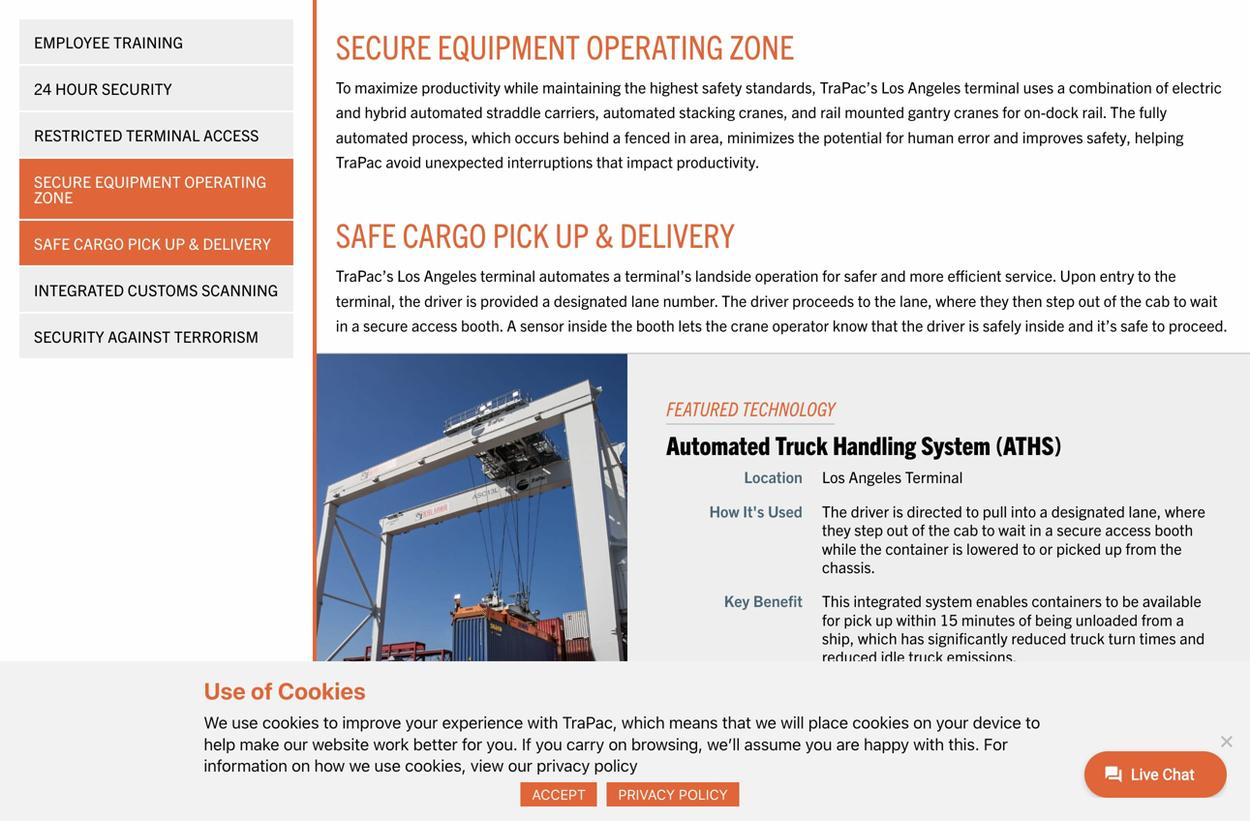 Task type: describe. For each thing, give the bounding box(es) containing it.
it's
[[1098, 315, 1118, 335]]

0 horizontal spatial secure equipment operating zone
[[34, 172, 267, 206]]

and left rail
[[792, 102, 817, 121]]

behind
[[563, 127, 610, 146]]

improve
[[342, 713, 401, 733]]

0 horizontal spatial cargo
[[74, 234, 124, 253]]

place
[[809, 713, 849, 733]]

safer
[[845, 266, 878, 285]]

1 horizontal spatial automated
[[411, 102, 483, 121]]

to down the safer
[[858, 290, 871, 310]]

no image
[[1217, 732, 1236, 751]]

gantry
[[909, 102, 951, 121]]

lane
[[631, 290, 660, 310]]

1 horizontal spatial zone
[[730, 25, 795, 66]]

to left pull
[[967, 501, 980, 521]]

while inside "the driver is directed to pull into a designated lane, where they step out of the cab to wait in a secure access booth while the container is lowered to or picked up from the chassis."
[[823, 538, 857, 558]]

and right error
[[994, 127, 1019, 146]]

helping
[[1135, 127, 1185, 146]]

into
[[1011, 501, 1037, 521]]

0 horizontal spatial we
[[349, 756, 370, 776]]

integrated customs scanning link
[[19, 267, 293, 312]]

0 horizontal spatial delivery
[[203, 234, 271, 253]]

we'll
[[707, 735, 740, 754]]

terminal,
[[336, 290, 396, 310]]

1 horizontal spatial with
[[914, 735, 945, 754]]

1 horizontal spatial truck
[[1071, 628, 1106, 648]]

pick
[[844, 610, 873, 629]]

to right device
[[1026, 713, 1041, 733]]

0 horizontal spatial truck
[[909, 647, 944, 666]]

driver down operation
[[751, 290, 789, 310]]

trapac,
[[563, 713, 618, 733]]

2 vertical spatial los
[[823, 467, 846, 487]]

1 you from the left
[[536, 735, 563, 754]]

featured technology automated truck handling system (aths)
[[667, 396, 1062, 460]]

the right terminal,
[[399, 290, 421, 310]]

for inside "this integrated system enables containers to be available for pick up within 15 minutes of being unloaded from a ship, which has significantly reduced truck turn times and reduced idle truck emissions."
[[823, 610, 841, 629]]

booth.
[[461, 315, 504, 335]]

terrorism
[[174, 327, 259, 346]]

the left lowered
[[929, 520, 951, 539]]

the down the safer
[[875, 290, 897, 310]]

enables
[[977, 591, 1029, 611]]

trapac's inside to maximize productivity while maintaining the highest safety standards, trapac's los angeles terminal uses a combination of electric and hybrid automated straddle carriers, automated stacking cranes, and rail mounted gantry cranes for on-dock rail. the fully automated process, which occurs behind a fenced in area, minimizes the potential for human error and improves safety, helping trapac avoid unexpected interruptions that impact productivity.
[[820, 77, 878, 97]]

for inside the use of cookies we use cookies to improve your experience with trapac, which means that we will place cookies on your device to help make our website work better for you. if you carry on browsing, we'll assume you are happy with this. for information on how we use cookies, view our privacy policy
[[462, 735, 483, 754]]

2 vertical spatial angeles
[[849, 467, 902, 487]]

privacy policy link
[[607, 783, 740, 807]]

restricted
[[34, 125, 122, 144]]

stacking
[[680, 102, 736, 121]]

access inside "the driver is directed to pull into a designated lane, where they step out of the cab to wait in a secure access booth while the container is lowered to or picked up from the chassis."
[[1106, 520, 1152, 539]]

the up safe
[[1121, 290, 1142, 310]]

key
[[725, 591, 750, 611]]

integrated
[[854, 591, 922, 611]]

while inside to maximize productivity while maintaining the highest safety standards, trapac's los angeles terminal uses a combination of electric and hybrid automated straddle carriers, automated stacking cranes, and rail mounted gantry cranes for on-dock rail. the fully automated process, which occurs behind a fenced in area, minimizes the potential for human error and improves safety, helping trapac avoid unexpected interruptions that impact productivity.
[[504, 77, 539, 97]]

los inside to maximize productivity while maintaining the highest safety standards, trapac's los angeles terminal uses a combination of electric and hybrid automated straddle carriers, automated stacking cranes, and rail mounted gantry cranes for on-dock rail. the fully automated process, which occurs behind a fenced in area, minimizes the potential for human error and improves safety, helping trapac avoid unexpected interruptions that impact productivity.
[[882, 77, 905, 97]]

is left safely
[[969, 315, 980, 335]]

from inside "the driver is directed to pull into a designated lane, where they step out of the cab to wait in a secure access booth while the container is lowered to or picked up from the chassis."
[[1126, 538, 1157, 558]]

lets
[[679, 315, 702, 335]]

dock
[[1047, 102, 1079, 121]]

1 horizontal spatial equipment
[[438, 25, 580, 66]]

to
[[336, 77, 351, 97]]

0 horizontal spatial on
[[292, 756, 310, 776]]

help
[[204, 735, 236, 754]]

2 horizontal spatial on
[[914, 713, 932, 733]]

significantly
[[929, 628, 1008, 648]]

0 vertical spatial use
[[232, 713, 258, 733]]

0 vertical spatial security
[[102, 78, 172, 98]]

secure inside "the driver is directed to pull into a designated lane, where they step out of the cab to wait in a secure access booth while the container is lowered to or picked up from the chassis."
[[1058, 520, 1102, 539]]

0 vertical spatial we
[[756, 713, 777, 733]]

1 horizontal spatial safe
[[336, 213, 397, 255]]

that inside trapac's los angeles terminal automates a terminal's landside operation for safer and more efficient service. upon entry to the terminal, the driver is provided a designated lane number. the driver proceeds to the lane, where they then step out of the cab to wait in a secure access booth. a sensor inside the booth lets the crane operator know that the driver is safely inside and it's safe to proceed.
[[872, 315, 899, 335]]

1 vertical spatial terminal
[[906, 467, 964, 487]]

make
[[240, 735, 280, 754]]

angeles inside trapac's los angeles terminal automates a terminal's landside operation for safer and more efficient service. upon entry to the terminal, the driver is provided a designated lane number. the driver proceeds to the lane, where they then step out of the cab to wait in a secure access booth. a sensor inside the booth lets the crane operator know that the driver is safely inside and it's safe to proceed.
[[424, 266, 477, 285]]

key benefit
[[725, 591, 803, 611]]

times
[[1140, 628, 1177, 648]]

operation
[[756, 266, 819, 285]]

privacy
[[537, 756, 590, 776]]

and right the safer
[[881, 266, 907, 285]]

information
[[204, 756, 288, 776]]

trapac's inside trapac's los angeles terminal automates a terminal's landside operation for safer and more efficient service. upon entry to the terminal, the driver is provided a designated lane number. the driver proceeds to the lane, where they then step out of the cab to wait in a secure access booth. a sensor inside the booth lets the crane operator know that the driver is safely inside and it's safe to proceed.
[[336, 266, 394, 285]]

1 vertical spatial operating
[[184, 172, 267, 191]]

cookies,
[[405, 756, 466, 776]]

automates
[[539, 266, 610, 285]]

browsing,
[[632, 735, 703, 754]]

wait inside trapac's los angeles terminal automates a terminal's landside operation for safer and more efficient service. upon entry to the terminal, the driver is provided a designated lane number. the driver proceeds to the lane, where they then step out of the cab to wait in a secure access booth. a sensor inside the booth lets the crane operator know that the driver is safely inside and it's safe to proceed.
[[1191, 290, 1218, 310]]

highest
[[650, 77, 699, 97]]

zone inside secure equipment operating zone link
[[34, 187, 73, 206]]

2 horizontal spatial automated
[[604, 102, 676, 121]]

directed
[[907, 501, 963, 521]]

in inside "the driver is directed to pull into a designated lane, where they step out of the cab to wait in a secure access booth while the container is lowered to or picked up from the chassis."
[[1030, 520, 1042, 539]]

that inside the use of cookies we use cookies to improve your experience with trapac, which means that we will place cookies on your device to help make our website work better for you. if you carry on browsing, we'll assume you are happy with this. for information on how we use cookies, view our privacy policy
[[723, 713, 752, 733]]

to left or on the bottom right of the page
[[1023, 538, 1036, 558]]

lane, inside "the driver is directed to pull into a designated lane, where they step out of the cab to wait in a secure access booth while the container is lowered to or picked up from the chassis."
[[1129, 501, 1162, 521]]

will
[[781, 713, 805, 733]]

on-
[[1025, 102, 1047, 121]]

rail.
[[1083, 102, 1107, 121]]

cookies
[[278, 678, 366, 705]]

we
[[204, 713, 228, 733]]

driver inside "the driver is directed to pull into a designated lane, where they step out of the cab to wait in a secure access booth while the container is lowered to or picked up from the chassis."
[[851, 501, 890, 521]]

0 horizontal spatial safe
[[34, 234, 70, 253]]

hybrid
[[365, 102, 407, 121]]

occurs
[[515, 127, 560, 146]]

0 horizontal spatial &
[[189, 234, 199, 253]]

the up "available"
[[1161, 538, 1183, 558]]

productivity.
[[677, 152, 760, 171]]

and left it's
[[1069, 315, 1094, 335]]

to left into
[[982, 520, 996, 539]]

used
[[768, 501, 803, 521]]

electric
[[1173, 77, 1223, 97]]

the left highest
[[625, 77, 647, 97]]

are
[[837, 735, 860, 754]]

0 horizontal spatial up
[[165, 234, 185, 253]]

to inside "this integrated system enables containers to be available for pick up within 15 minutes of being unloaded from a ship, which has significantly reduced truck turn times and reduced idle truck emissions."
[[1106, 591, 1119, 611]]

trapac
[[336, 152, 382, 171]]

efficient
[[948, 266, 1002, 285]]

designated inside "the driver is directed to pull into a designated lane, where they step out of the cab to wait in a secure access booth while the container is lowered to or picked up from the chassis."
[[1052, 501, 1126, 521]]

error
[[958, 127, 991, 146]]

the inside "the driver is directed to pull into a designated lane, where they step out of the cab to wait in a secure access booth while the container is lowered to or picked up from the chassis."
[[823, 501, 848, 521]]

emissions.
[[947, 647, 1018, 666]]

the inside to maximize productivity while maintaining the highest safety standards, trapac's los angeles terminal uses a combination of electric and hybrid automated straddle carriers, automated stacking cranes, and rail mounted gantry cranes for on-dock rail. the fully automated process, which occurs behind a fenced in area, minimizes the potential for human error and improves safety, helping trapac avoid unexpected interruptions that impact productivity.
[[1111, 102, 1136, 121]]

is down los angeles terminal
[[893, 501, 904, 521]]

turn
[[1109, 628, 1137, 648]]

benefit
[[754, 591, 803, 611]]

impact
[[627, 152, 673, 171]]

device
[[973, 713, 1022, 733]]

1 horizontal spatial on
[[609, 735, 628, 754]]

privacy
[[619, 787, 675, 803]]

for left on-
[[1003, 102, 1021, 121]]

0 horizontal spatial with
[[528, 713, 559, 733]]

lane, inside trapac's los angeles terminal automates a terminal's landside operation for safer and more efficient service. upon entry to the terminal, the driver is provided a designated lane number. the driver proceeds to the lane, where they then step out of the cab to wait in a secure access booth. a sensor inside the booth lets the crane operator know that the driver is safely inside and it's safe to proceed.
[[900, 290, 933, 310]]

process,
[[412, 127, 468, 146]]

step inside trapac's los angeles terminal automates a terminal's landside operation for safer and more efficient service. upon entry to the terminal, the driver is provided a designated lane number. the driver proceeds to the lane, where they then step out of the cab to wait in a secure access booth. a sensor inside the booth lets the crane operator know that the driver is safely inside and it's safe to proceed.
[[1047, 290, 1076, 310]]

a
[[507, 315, 517, 335]]

idle
[[881, 647, 906, 666]]

up inside "this integrated system enables containers to be available for pick up within 15 minutes of being unloaded from a ship, which has significantly reduced truck turn times and reduced idle truck emissions."
[[876, 610, 893, 629]]

1 cookies from the left
[[262, 713, 319, 733]]

access inside trapac's los angeles terminal automates a terminal's landside operation for safer and more efficient service. upon entry to the terminal, the driver is provided a designated lane number. the driver proceeds to the lane, where they then step out of the cab to wait in a secure access booth. a sensor inside the booth lets the crane operator know that the driver is safely inside and it's safe to proceed.
[[412, 315, 458, 335]]

has
[[901, 628, 925, 648]]

and inside "this integrated system enables containers to be available for pick up within 15 minutes of being unloaded from a ship, which has significantly reduced truck turn times and reduced idle truck emissions."
[[1180, 628, 1206, 648]]

for
[[984, 735, 1009, 754]]

1 horizontal spatial delivery
[[620, 213, 735, 255]]

driver up the 'booth.'
[[424, 290, 463, 310]]

of inside the use of cookies we use cookies to improve your experience with trapac, which means that we will place cookies on your device to help make our website work better for you. if you carry on browsing, we'll assume you are happy with this. for information on how we use cookies, view our privacy policy
[[251, 678, 273, 705]]

assume
[[745, 735, 802, 754]]

standards,
[[746, 77, 817, 97]]

of inside to maximize productivity while maintaining the highest safety standards, trapac's los angeles terminal uses a combination of electric and hybrid automated straddle carriers, automated stacking cranes, and rail mounted gantry cranes for on-dock rail. the fully automated process, which occurs behind a fenced in area, minimizes the potential for human error and improves safety, helping trapac avoid unexpected interruptions that impact productivity.
[[1156, 77, 1169, 97]]

and down to
[[336, 102, 361, 121]]

secure inside secure equipment operating zone link
[[34, 172, 91, 191]]

against
[[108, 327, 171, 346]]

a inside "this integrated system enables containers to be available for pick up within 15 minutes of being unloaded from a ship, which has significantly reduced truck turn times and reduced idle truck emissions."
[[1177, 610, 1185, 629]]

safely
[[983, 315, 1022, 335]]

0 horizontal spatial automated
[[336, 127, 408, 146]]

2 your from the left
[[937, 713, 969, 733]]

to up website
[[324, 713, 338, 733]]

that inside to maximize productivity while maintaining the highest safety standards, trapac's los angeles terminal uses a combination of electric and hybrid automated straddle carriers, automated stacking cranes, and rail mounted gantry cranes for on-dock rail. the fully automated process, which occurs behind a fenced in area, minimizes the potential for human error and improves safety, helping trapac avoid unexpected interruptions that impact productivity.
[[597, 152, 624, 171]]

the right lets
[[706, 315, 728, 335]]

pull
[[983, 501, 1008, 521]]

where inside trapac's los angeles terminal automates a terminal's landside operation for safer and more efficient service. upon entry to the terminal, the driver is provided a designated lane number. the driver proceeds to the lane, where they then step out of the cab to wait in a secure access booth. a sensor inside the booth lets the crane operator know that the driver is safely inside and it's safe to proceed.
[[936, 290, 977, 310]]

secure inside trapac's los angeles terminal automates a terminal's landside operation for safer and more efficient service. upon entry to the terminal, the driver is provided a designated lane number. the driver proceeds to the lane, where they then step out of the cab to wait in a secure access booth. a sensor inside the booth lets the crane operator know that the driver is safely inside and it's safe to proceed.
[[363, 315, 408, 335]]

designated inside trapac's los angeles terminal automates a terminal's landside operation for safer and more efficient service. upon entry to the terminal, the driver is provided a designated lane number. the driver proceeds to the lane, where they then step out of the cab to wait in a secure access booth. a sensor inside the booth lets the crane operator know that the driver is safely inside and it's safe to proceed.
[[554, 290, 628, 310]]

proceed.
[[1169, 315, 1229, 335]]

the left potential
[[799, 127, 820, 146]]

truck
[[776, 429, 828, 460]]

being
[[1036, 610, 1073, 629]]

upon
[[1061, 266, 1097, 285]]

1 vertical spatial our
[[508, 756, 533, 776]]

1 horizontal spatial reduced
[[1012, 628, 1067, 648]]

to maximize productivity while maintaining the highest safety standards, trapac's los angeles terminal uses a combination of electric and hybrid automated straddle carriers, automated stacking cranes, and rail mounted gantry cranes for on-dock rail. the fully automated process, which occurs behind a fenced in area, minimizes the potential for human error and improves safety, helping trapac avoid unexpected interruptions that impact productivity.
[[336, 77, 1223, 171]]

0 horizontal spatial reduced
[[823, 647, 878, 666]]

cranes
[[955, 102, 999, 121]]

system
[[922, 429, 991, 460]]

avoid
[[386, 152, 422, 171]]

in for safe cargo pick up & delivery
[[336, 315, 348, 335]]



Task type: vqa. For each thing, say whether or not it's contained in the screenshot.
inside
yes



Task type: locate. For each thing, give the bounding box(es) containing it.
1 horizontal spatial los
[[823, 467, 846, 487]]

out inside "the driver is directed to pull into a designated lane, where they step out of the cab to wait in a secure access booth while the container is lowered to or picked up from the chassis."
[[887, 520, 909, 539]]

in for secure equipment operating zone
[[674, 127, 687, 146]]

of inside trapac's los angeles terminal automates a terminal's landside operation for safer and more efficient service. upon entry to the terminal, the driver is provided a designated lane number. the driver proceeds to the lane, where they then step out of the cab to wait in a secure access booth. a sensor inside the booth lets the crane operator know that the driver is safely inside and it's safe to proceed.
[[1104, 290, 1117, 310]]

0 vertical spatial with
[[528, 713, 559, 733]]

they up chassis.
[[823, 520, 851, 539]]

location
[[744, 467, 803, 487]]

you right if
[[536, 735, 563, 754]]

2 horizontal spatial angeles
[[908, 77, 961, 97]]

1 vertical spatial cab
[[954, 520, 979, 539]]

0 vertical spatial angeles
[[908, 77, 961, 97]]

booth inside "the driver is directed to pull into a designated lane, where they step out of the cab to wait in a secure access booth while the container is lowered to or picked up from the chassis."
[[1155, 520, 1194, 539]]

angeles up the 'booth.'
[[424, 266, 477, 285]]

restricted terminal access link
[[19, 112, 293, 157]]

human
[[908, 127, 955, 146]]

out down los angeles terminal
[[887, 520, 909, 539]]

0 vertical spatial equipment
[[438, 25, 580, 66]]

they inside "the driver is directed to pull into a designated lane, where they step out of the cab to wait in a secure access booth while the container is lowered to or picked up from the chassis."
[[823, 520, 851, 539]]

los
[[882, 77, 905, 97], [397, 266, 420, 285], [823, 467, 846, 487]]

delivery up terminal's
[[620, 213, 735, 255]]

operator
[[773, 315, 830, 335]]

angeles inside to maximize productivity while maintaining the highest safety standards, trapac's los angeles terminal uses a combination of electric and hybrid automated straddle carriers, automated stacking cranes, and rail mounted gantry cranes for on-dock rail. the fully automated process, which occurs behind a fenced in area, minimizes the potential for human error and improves safety, helping trapac avoid unexpected interruptions that impact productivity.
[[908, 77, 961, 97]]

booth inside trapac's los angeles terminal automates a terminal's landside operation for safer and more efficient service. upon entry to the terminal, the driver is provided a designated lane number. the driver proceeds to the lane, where they then step out of the cab to wait in a secure access booth. a sensor inside the booth lets the crane operator know that the driver is safely inside and it's safe to proceed.
[[637, 315, 675, 335]]

within
[[897, 610, 937, 629]]

to right entry
[[1139, 266, 1152, 285]]

landside
[[696, 266, 752, 285]]

they inside trapac's los angeles terminal automates a terminal's landside operation for safer and more efficient service. upon entry to the terminal, the driver is provided a designated lane number. the driver proceeds to the lane, where they then step out of the cab to wait in a secure access booth. a sensor inside the booth lets the crane operator know that the driver is safely inside and it's safe to proceed.
[[981, 290, 1009, 310]]

angeles
[[908, 77, 961, 97], [424, 266, 477, 285], [849, 467, 902, 487]]

chassis.
[[823, 557, 876, 576]]

carry
[[567, 735, 605, 754]]

terminal up 'cranes'
[[965, 77, 1020, 97]]

be
[[1123, 591, 1140, 611]]

cargo
[[403, 213, 487, 255], [74, 234, 124, 253]]

terminal up directed
[[906, 467, 964, 487]]

use of cookies we use cookies to improve your experience with trapac, which means that we will place cookies on your device to help make our website work better for you. if you carry on browsing, we'll assume you are happy with this. for information on how we use cookies, view our privacy policy
[[204, 678, 1041, 776]]

they up safely
[[981, 290, 1009, 310]]

1 horizontal spatial operating
[[587, 25, 724, 66]]

1 horizontal spatial we
[[756, 713, 777, 733]]

your up better
[[406, 713, 438, 733]]

the down combination
[[1111, 102, 1136, 121]]

step
[[1047, 290, 1076, 310], [855, 520, 884, 539]]

1 vertical spatial while
[[823, 538, 857, 558]]

featured
[[667, 396, 739, 420]]

2 vertical spatial which
[[622, 713, 665, 733]]

potential
[[824, 127, 883, 146]]

on left device
[[914, 713, 932, 733]]

zone down the restricted
[[34, 187, 73, 206]]

for inside trapac's los angeles terminal automates a terminal's landside operation for safer and more efficient service. upon entry to the terminal, the driver is provided a designated lane number. the driver proceeds to the lane, where they then step out of the cab to wait in a secure access booth. a sensor inside the booth lets the crane operator know that the driver is safely inside and it's safe to proceed.
[[823, 266, 841, 285]]

designated up picked
[[1052, 501, 1126, 521]]

employee training
[[34, 32, 183, 51]]

is up the 'booth.'
[[466, 290, 477, 310]]

0 vertical spatial secure
[[363, 315, 408, 335]]

0 horizontal spatial which
[[472, 127, 511, 146]]

cab inside trapac's los angeles terminal automates a terminal's landside operation for safer and more efficient service. upon entry to the terminal, the driver is provided a designated lane number. the driver proceeds to the lane, where they then step out of the cab to wait in a secure access booth. a sensor inside the booth lets the crane operator know that the driver is safely inside and it's safe to proceed.
[[1146, 290, 1171, 310]]

1 horizontal spatial they
[[981, 290, 1009, 310]]

automated up the fenced
[[604, 102, 676, 121]]

1 vertical spatial from
[[1142, 610, 1173, 629]]

security up restricted terminal access
[[102, 78, 172, 98]]

terminal inside trapac's los angeles terminal automates a terminal's landside operation for safer and more efficient service. upon entry to the terminal, the driver is provided a designated lane number. the driver proceeds to the lane, where they then step out of the cab to wait in a secure access booth. a sensor inside the booth lets the crane operator know that the driver is safely inside and it's safe to proceed.
[[481, 266, 536, 285]]

in inside to maximize productivity while maintaining the highest safety standards, trapac's los angeles terminal uses a combination of electric and hybrid automated straddle carriers, automated stacking cranes, and rail mounted gantry cranes for on-dock rail. the fully automated process, which occurs behind a fenced in area, minimizes the potential for human error and improves safety, helping trapac avoid unexpected interruptions that impact productivity.
[[674, 127, 687, 146]]

1 horizontal spatial your
[[937, 713, 969, 733]]

the down landside
[[722, 290, 747, 310]]

angeles up "gantry"
[[908, 77, 961, 97]]

1 horizontal spatial terminal
[[965, 77, 1020, 97]]

0 horizontal spatial they
[[823, 520, 851, 539]]

cargo up "integrated"
[[74, 234, 124, 253]]

for
[[1003, 102, 1021, 121], [886, 127, 905, 146], [823, 266, 841, 285], [823, 610, 841, 629], [462, 735, 483, 754]]

2 inside from the left
[[1026, 315, 1065, 335]]

number.
[[663, 290, 719, 310]]

up up automates
[[555, 213, 589, 255]]

fully
[[1140, 102, 1168, 121]]

1 vertical spatial use
[[375, 756, 401, 776]]

the down lane at the top of the page
[[611, 315, 633, 335]]

0 horizontal spatial booth
[[637, 315, 675, 335]]

the down more
[[902, 315, 924, 335]]

which inside "this integrated system enables containers to be available for pick up within 15 minutes of being unloaded from a ship, which has significantly reduced truck turn times and reduced idle truck emissions."
[[858, 628, 898, 648]]

security inside 'link'
[[34, 327, 104, 346]]

2 horizontal spatial that
[[872, 315, 899, 335]]

of up fully
[[1156, 77, 1169, 97]]

cab left pull
[[954, 520, 979, 539]]

out inside trapac's los angeles terminal automates a terminal's landside operation for safer and more efficient service. upon entry to the terminal, the driver is provided a designated lane number. the driver proceeds to the lane, where they then step out of the cab to wait in a secure access booth. a sensor inside the booth lets the crane operator know that the driver is safely inside and it's safe to proceed.
[[1079, 290, 1101, 310]]

0 vertical spatial secure
[[336, 25, 431, 66]]

cab inside "the driver is directed to pull into a designated lane, where they step out of the cab to wait in a secure access booth while the container is lowered to or picked up from the chassis."
[[954, 520, 979, 539]]

1 inside from the left
[[568, 315, 608, 335]]

secure down terminal,
[[363, 315, 408, 335]]

0 horizontal spatial out
[[887, 520, 909, 539]]

where down efficient
[[936, 290, 977, 310]]

for down mounted
[[886, 127, 905, 146]]

delivery
[[620, 213, 735, 255], [203, 234, 271, 253]]

the
[[625, 77, 647, 97], [799, 127, 820, 146], [1155, 266, 1177, 285], [399, 290, 421, 310], [875, 290, 897, 310], [1121, 290, 1142, 310], [611, 315, 633, 335], [706, 315, 728, 335], [902, 315, 924, 335], [929, 520, 951, 539], [861, 538, 882, 558], [1161, 538, 1183, 558]]

safe up terminal,
[[336, 213, 397, 255]]

0 vertical spatial up
[[1106, 538, 1123, 558]]

of inside "this integrated system enables containers to be available for pick up within 15 minutes of being unloaded from a ship, which has significantly reduced truck turn times and reduced idle truck emissions."
[[1019, 610, 1032, 629]]

rail
[[821, 102, 842, 121]]

lane, up be
[[1129, 501, 1162, 521]]

1 horizontal spatial angeles
[[849, 467, 902, 487]]

1 vertical spatial which
[[858, 628, 898, 648]]

step inside "the driver is directed to pull into a designated lane, where they step out of the cab to wait in a secure access booth while the container is lowered to or picked up from the chassis."
[[855, 520, 884, 539]]

secure up maximize
[[336, 25, 431, 66]]

lowered
[[967, 538, 1020, 558]]

& up customs
[[189, 234, 199, 253]]

and
[[336, 102, 361, 121], [792, 102, 817, 121], [994, 127, 1019, 146], [881, 266, 907, 285], [1069, 315, 1094, 335], [1180, 628, 1206, 648]]

0 vertical spatial designated
[[554, 290, 628, 310]]

inside right the sensor
[[568, 315, 608, 335]]

from inside "this integrated system enables containers to be available for pick up within 15 minutes of being unloaded from a ship, which has significantly reduced truck turn times and reduced idle truck emissions."
[[1142, 610, 1173, 629]]

entry
[[1101, 266, 1135, 285]]

0 vertical spatial our
[[284, 735, 308, 754]]

2 vertical spatial in
[[1030, 520, 1042, 539]]

inside
[[568, 315, 608, 335], [1026, 315, 1065, 335]]

1 vertical spatial zone
[[34, 187, 73, 206]]

0 horizontal spatial designated
[[554, 290, 628, 310]]

cab up safe
[[1146, 290, 1171, 310]]

1 horizontal spatial step
[[1047, 290, 1076, 310]]

2 cookies from the left
[[853, 713, 910, 733]]

1 horizontal spatial pick
[[493, 213, 549, 255]]

which inside to maximize productivity while maintaining the highest safety standards, trapac's los angeles terminal uses a combination of electric and hybrid automated straddle carriers, automated stacking cranes, and rail mounted gantry cranes for on-dock rail. the fully automated process, which occurs behind a fenced in area, minimizes the potential for human error and improves safety, helping trapac avoid unexpected interruptions that impact productivity.
[[472, 127, 511, 146]]

0 horizontal spatial safe cargo pick up & delivery
[[34, 234, 271, 253]]

containers
[[1032, 591, 1103, 611]]

1 vertical spatial equipment
[[95, 172, 181, 191]]

to up proceed.
[[1174, 290, 1187, 310]]

happy
[[864, 735, 910, 754]]

our right 'make'
[[284, 735, 308, 754]]

unloaded
[[1076, 610, 1139, 629]]

while up straddle
[[504, 77, 539, 97]]

0 horizontal spatial trapac's
[[336, 266, 394, 285]]

los angeles terminal
[[823, 467, 964, 487]]

0 vertical spatial access
[[412, 315, 458, 335]]

of left being
[[1019, 610, 1032, 629]]

15
[[941, 610, 958, 629]]

reduced down containers
[[1012, 628, 1067, 648]]

proceeds
[[793, 290, 855, 310]]

for up proceeds
[[823, 266, 841, 285]]

0 horizontal spatial use
[[232, 713, 258, 733]]

terminal down 24 hour security link in the top of the page
[[126, 125, 200, 144]]

0 vertical spatial terminal
[[126, 125, 200, 144]]

up right pick
[[876, 610, 893, 629]]

0 horizontal spatial step
[[855, 520, 884, 539]]

this integrated system enables containers to be available for pick up within 15 minutes of being unloaded from a ship, which has significantly reduced truck turn times and reduced idle truck emissions.
[[823, 591, 1206, 666]]

technology
[[742, 396, 835, 420]]

1 vertical spatial they
[[823, 520, 851, 539]]

1 horizontal spatial while
[[823, 538, 857, 558]]

secure right or on the bottom right of the page
[[1058, 520, 1102, 539]]

1 horizontal spatial you
[[806, 735, 833, 754]]

los inside trapac's los angeles terminal automates a terminal's landside operation for safer and more efficient service. upon entry to the terminal, the driver is provided a designated lane number. the driver proceeds to the lane, where they then step out of the cab to wait in a secure access booth. a sensor inside the booth lets the crane operator know that the driver is safely inside and it's safe to proceed.
[[397, 266, 420, 285]]

carriers,
[[545, 102, 600, 121]]

reduced down pick
[[823, 647, 878, 666]]

in left area,
[[674, 127, 687, 146]]

1 your from the left
[[406, 713, 438, 733]]

the left container
[[861, 538, 882, 558]]

access
[[204, 125, 259, 144]]

automated
[[667, 429, 771, 460]]

1 horizontal spatial trapac's
[[820, 77, 878, 97]]

you.
[[487, 735, 518, 754]]

0 vertical spatial cab
[[1146, 290, 1171, 310]]

1 horizontal spatial safe cargo pick up & delivery
[[336, 213, 735, 255]]

your up this.
[[937, 713, 969, 733]]

0 horizontal spatial the
[[722, 290, 747, 310]]

0 horizontal spatial wait
[[999, 520, 1027, 539]]

1 horizontal spatial &
[[596, 213, 614, 255]]

0 horizontal spatial that
[[597, 152, 624, 171]]

cookies up 'make'
[[262, 713, 319, 733]]

2 vertical spatial on
[[292, 756, 310, 776]]

accept link
[[521, 783, 598, 807]]

1 horizontal spatial lane,
[[1129, 501, 1162, 521]]

cookies up happy
[[853, 713, 910, 733]]

1 vertical spatial designated
[[1052, 501, 1126, 521]]

0 vertical spatial booth
[[637, 315, 675, 335]]

2 you from the left
[[806, 735, 833, 754]]

1 vertical spatial we
[[349, 756, 370, 776]]

where inside "the driver is directed to pull into a designated lane, where they step out of the cab to wait in a secure access booth while the container is lowered to or picked up from the chassis."
[[1166, 501, 1206, 521]]

policy
[[595, 756, 638, 776]]

with left this.
[[914, 735, 945, 754]]

accept
[[532, 787, 586, 803]]

1 horizontal spatial up
[[555, 213, 589, 255]]

terminal inside to maximize productivity while maintaining the highest safety standards, trapac's los angeles terminal uses a combination of electric and hybrid automated straddle carriers, automated stacking cranes, and rail mounted gantry cranes for on-dock rail. the fully automated process, which occurs behind a fenced in area, minimizes the potential for human error and improves safety, helping trapac avoid unexpected interruptions that impact productivity.
[[965, 77, 1020, 97]]

we up the assume
[[756, 713, 777, 733]]

your
[[406, 713, 438, 733], [937, 713, 969, 733]]

1 vertical spatial on
[[609, 735, 628, 754]]

1 vertical spatial trapac's
[[336, 266, 394, 285]]

24 hour security
[[34, 78, 172, 98]]

safe cargo pick up & delivery up integrated customs scanning
[[34, 234, 271, 253]]

secure
[[336, 25, 431, 66], [34, 172, 91, 191]]

1 horizontal spatial use
[[375, 756, 401, 776]]

designated down automates
[[554, 290, 628, 310]]

the right the used
[[823, 501, 848, 521]]

0 horizontal spatial up
[[876, 610, 893, 629]]

1 horizontal spatial wait
[[1191, 290, 1218, 310]]

truck left turn
[[1071, 628, 1106, 648]]

up
[[1106, 538, 1123, 558], [876, 610, 893, 629]]

wait inside "the driver is directed to pull into a designated lane, where they step out of the cab to wait in a secure access booth while the container is lowered to or picked up from the chassis."
[[999, 520, 1027, 539]]

security against terrorism
[[34, 327, 259, 346]]

container
[[886, 538, 949, 558]]

the inside trapac's los angeles terminal automates a terminal's landside operation for safer and more efficient service. upon entry to the terminal, the driver is provided a designated lane number. the driver proceeds to the lane, where they then step out of the cab to wait in a secure access booth. a sensor inside the booth lets the crane operator know that the driver is safely inside and it's safe to proceed.
[[722, 290, 747, 310]]

this.
[[949, 735, 980, 754]]

that down behind
[[597, 152, 624, 171]]

0 vertical spatial operating
[[587, 25, 724, 66]]

customs
[[128, 280, 198, 299]]

1 vertical spatial up
[[876, 610, 893, 629]]

system
[[926, 591, 973, 611]]

zone
[[730, 25, 795, 66], [34, 187, 73, 206]]

terminal up provided
[[481, 266, 536, 285]]

safety,
[[1087, 127, 1132, 146]]

employee
[[34, 32, 110, 51]]

access
[[412, 315, 458, 335], [1106, 520, 1152, 539]]

is left lowered
[[953, 538, 964, 558]]

driver down los angeles terminal
[[851, 501, 890, 521]]

0 horizontal spatial equipment
[[95, 172, 181, 191]]

of right use
[[251, 678, 273, 705]]

cargo down unexpected
[[403, 213, 487, 255]]

0 horizontal spatial you
[[536, 735, 563, 754]]

use
[[204, 678, 246, 705]]

better
[[413, 735, 458, 754]]

up inside "the driver is directed to pull into a designated lane, where they step out of the cab to wait in a secure access booth while the container is lowered to or picked up from the chassis."
[[1106, 538, 1123, 558]]

equipment down restricted terminal access
[[95, 172, 181, 191]]

know
[[833, 315, 868, 335]]

employee training link
[[19, 19, 293, 64]]

minutes
[[962, 610, 1016, 629]]

security
[[102, 78, 172, 98], [34, 327, 104, 346]]

2 horizontal spatial los
[[882, 77, 905, 97]]

it's
[[743, 501, 765, 521]]

in down terminal,
[[336, 315, 348, 335]]

hour
[[55, 78, 98, 98]]

that up we'll on the right of the page
[[723, 713, 752, 733]]

1 horizontal spatial secure
[[1058, 520, 1102, 539]]

0 horizontal spatial access
[[412, 315, 458, 335]]

for down "experience" in the bottom left of the page
[[462, 735, 483, 754]]

safe
[[1121, 315, 1149, 335]]

use down work at the bottom
[[375, 756, 401, 776]]

0 horizontal spatial los
[[397, 266, 420, 285]]

2 vertical spatial that
[[723, 713, 752, 733]]

while
[[504, 77, 539, 97], [823, 538, 857, 558]]

0 horizontal spatial operating
[[184, 172, 267, 191]]

means
[[669, 713, 718, 733]]

pick up integrated customs scanning
[[128, 234, 161, 253]]

secure equipment operating zone
[[336, 25, 795, 66], [34, 172, 267, 206]]

2 horizontal spatial in
[[1030, 520, 1042, 539]]

the driver is directed to pull into a designated lane, where they step out of the cab to wait in a secure access booth while the container is lowered to or picked up from the chassis.
[[823, 501, 1206, 576]]

1 vertical spatial secure
[[1058, 520, 1102, 539]]

training
[[113, 32, 183, 51]]

of inside "the driver is directed to pull into a designated lane, where they step out of the cab to wait in a secure access booth while the container is lowered to or picked up from the chassis."
[[913, 520, 925, 539]]

in right pull
[[1030, 520, 1042, 539]]

1 horizontal spatial cargo
[[403, 213, 487, 255]]

to right safe
[[1153, 315, 1166, 335]]

trapac's
[[820, 77, 878, 97], [336, 266, 394, 285]]

step down upon
[[1047, 290, 1076, 310]]

our down if
[[508, 756, 533, 776]]

0 vertical spatial which
[[472, 127, 511, 146]]

24
[[34, 78, 52, 98]]

which up browsing,
[[622, 713, 665, 733]]

you down place
[[806, 735, 833, 754]]

0 horizontal spatial in
[[336, 315, 348, 335]]

0 horizontal spatial pick
[[128, 234, 161, 253]]

with up if
[[528, 713, 559, 733]]

safe cargo pick up & delivery link
[[19, 221, 293, 265]]

how
[[315, 756, 345, 776]]

the right entry
[[1155, 266, 1177, 285]]

0 vertical spatial secure equipment operating zone
[[336, 25, 795, 66]]

wait left or on the bottom right of the page
[[999, 520, 1027, 539]]

1 horizontal spatial designated
[[1052, 501, 1126, 521]]

minimizes
[[728, 127, 795, 146]]

1 vertical spatial with
[[914, 735, 945, 754]]

in inside trapac's los angeles terminal automates a terminal's landside operation for safer and more efficient service. upon entry to the terminal, the driver is provided a designated lane number. the driver proceeds to the lane, where they then step out of the cab to wait in a secure access booth. a sensor inside the booth lets the crane operator know that the driver is safely inside and it's safe to proceed.
[[336, 315, 348, 335]]

0 horizontal spatial our
[[284, 735, 308, 754]]

ship,
[[823, 628, 855, 648]]

1 horizontal spatial our
[[508, 756, 533, 776]]

which inside the use of cookies we use cookies to improve your experience with trapac, which means that we will place cookies on your device to help make our website work better for you. if you carry on browsing, we'll assume you are happy with this. for information on how we use cookies, view our privacy policy
[[622, 713, 665, 733]]

from right be
[[1142, 610, 1173, 629]]

on up policy at the bottom
[[609, 735, 628, 754]]

secure equipment operating zone up 'maintaining' on the top of page
[[336, 25, 795, 66]]

use up 'make'
[[232, 713, 258, 733]]

0 vertical spatial los
[[882, 77, 905, 97]]

driver down more
[[927, 315, 966, 335]]

wait up proceed.
[[1191, 290, 1218, 310]]

1 vertical spatial that
[[872, 315, 899, 335]]

delivery up scanning
[[203, 234, 271, 253]]

access right picked
[[1106, 520, 1152, 539]]

step up chassis.
[[855, 520, 884, 539]]

from up be
[[1126, 538, 1157, 558]]

0 vertical spatial on
[[914, 713, 932, 733]]

0 vertical spatial where
[[936, 290, 977, 310]]

we down website
[[349, 756, 370, 776]]

to left be
[[1106, 591, 1119, 611]]



